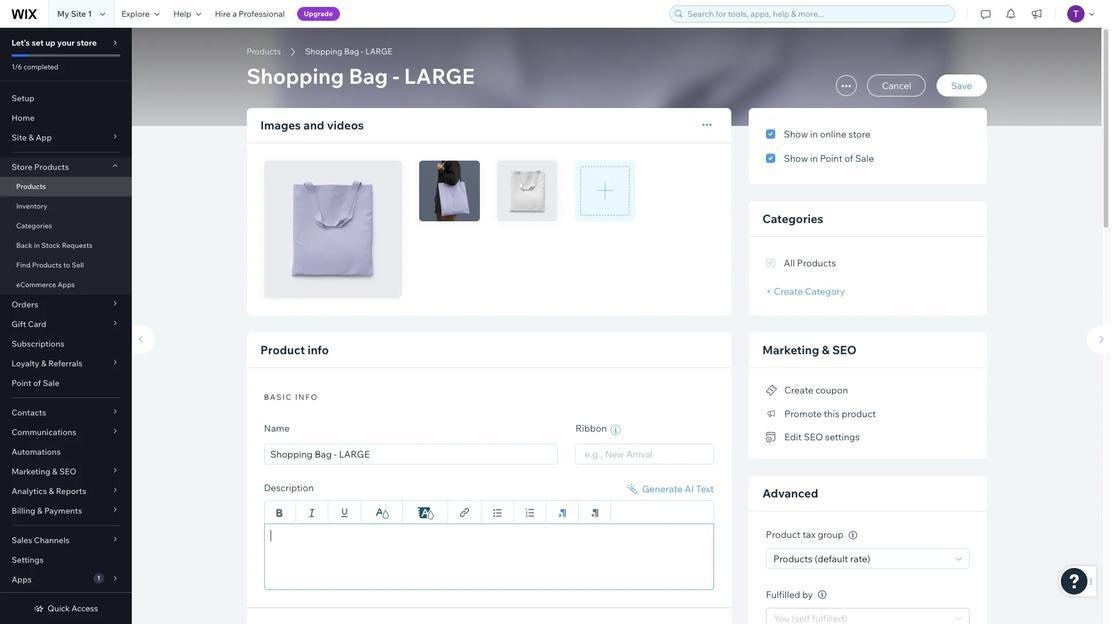 Task type: vqa. For each thing, say whether or not it's contained in the screenshot.
Point within Sidebar element
yes



Task type: describe. For each thing, give the bounding box(es) containing it.
basic
[[264, 393, 292, 402]]

a
[[232, 9, 237, 19]]

communications
[[12, 427, 76, 438]]

cancel button
[[867, 75, 926, 97]]

subscriptions
[[12, 339, 64, 349]]

setup link
[[0, 88, 132, 108]]

1 vertical spatial shopping bag - large
[[247, 63, 475, 89]]

and
[[303, 118, 324, 132]]

set
[[32, 38, 44, 48]]

find
[[16, 261, 30, 269]]

1 vertical spatial products link
[[0, 177, 132, 197]]

analytics
[[12, 486, 47, 497]]

+ create category button
[[766, 286, 845, 297]]

hire a professional
[[215, 9, 285, 19]]

advanced
[[763, 486, 818, 501]]

settings
[[12, 555, 44, 565]]

in for online
[[810, 128, 818, 140]]

promote this product button
[[766, 406, 876, 422]]

save
[[951, 80, 972, 91]]

billing
[[12, 506, 35, 516]]

stock
[[41, 241, 60, 250]]

site & app button
[[0, 128, 132, 147]]

Add a product name text field
[[264, 444, 558, 465]]

point of sale link
[[0, 373, 132, 393]]

categories inside shopping bag - large form
[[763, 212, 823, 226]]

product tax group
[[766, 529, 846, 541]]

payments
[[44, 506, 82, 516]]

orders button
[[0, 295, 132, 315]]

ai
[[685, 483, 694, 495]]

show for show in online store
[[784, 128, 808, 140]]

create inside create coupon button
[[784, 385, 813, 396]]

show for show in point of sale
[[784, 153, 808, 164]]

& for billing & payments "dropdown button"
[[37, 506, 42, 516]]

coupon
[[816, 385, 848, 396]]

0 vertical spatial shopping
[[305, 46, 342, 57]]

cancel
[[882, 80, 911, 91]]

settings
[[825, 431, 860, 443]]

false text field
[[264, 524, 714, 590]]

0 horizontal spatial 1
[[88, 9, 92, 19]]

point inside sidebar element
[[12, 378, 31, 389]]

0 vertical spatial create
[[774, 286, 803, 297]]

save button
[[937, 75, 987, 97]]

loyalty & referrals button
[[0, 354, 132, 373]]

card
[[28, 319, 46, 330]]

upgrade
[[304, 9, 333, 18]]

promote this product
[[784, 408, 876, 420]]

0 vertical spatial bag
[[344, 46, 359, 57]]

generate ai text button
[[625, 482, 714, 496]]

seo inside popup button
[[59, 467, 76, 477]]

store inside shopping bag - large form
[[848, 128, 871, 140]]

1 horizontal spatial site
[[71, 9, 86, 19]]

& for 'analytics & reports' dropdown button
[[49, 486, 54, 497]]

basic info
[[264, 393, 318, 402]]

store products button
[[0, 157, 132, 177]]

gift card
[[12, 319, 46, 330]]

sidebar element
[[0, 28, 132, 624]]

store inside sidebar element
[[77, 38, 97, 48]]

promote image
[[766, 409, 778, 419]]

fulfilled by
[[766, 589, 813, 601]]

create coupon
[[784, 385, 848, 396]]

quick access
[[48, 604, 98, 614]]

inventory link
[[0, 197, 132, 216]]

ecommerce
[[16, 280, 56, 289]]

rate)
[[850, 553, 870, 565]]

inventory
[[16, 202, 47, 210]]

seo inside button
[[804, 431, 823, 443]]

1 vertical spatial info tooltip image
[[818, 591, 827, 600]]

all
[[784, 257, 795, 269]]

1 horizontal spatial apps
[[58, 280, 75, 289]]

shopping bag - large form
[[126, 28, 1110, 624]]

completed
[[24, 62, 58, 71]]

+
[[766, 286, 772, 297]]

& for loyalty & referrals dropdown button
[[41, 358, 46, 369]]

products up the inventory
[[16, 182, 46, 191]]

help button
[[166, 0, 208, 28]]

+ create category
[[766, 286, 845, 297]]

explore
[[121, 9, 150, 19]]

billing & payments
[[12, 506, 82, 516]]

category
[[805, 286, 845, 297]]

1 inside sidebar element
[[97, 575, 100, 582]]

group
[[818, 529, 844, 541]]

of inside shopping bag - large form
[[845, 153, 853, 164]]

fulfilled
[[766, 589, 800, 601]]

referrals
[[48, 358, 82, 369]]

point of sale
[[12, 378, 59, 389]]

my site 1
[[57, 9, 92, 19]]

hire a professional link
[[208, 0, 292, 28]]

show in online store
[[784, 128, 871, 140]]

generate
[[642, 483, 683, 495]]

show in point of sale
[[784, 153, 874, 164]]

generate ai text
[[642, 483, 714, 495]]

sale inside shopping bag - large form
[[855, 153, 874, 164]]

site inside popup button
[[12, 132, 27, 143]]

product
[[842, 408, 876, 420]]

products down product tax group
[[774, 553, 813, 565]]

store
[[12, 162, 32, 172]]

requests
[[62, 241, 93, 250]]

by
[[802, 589, 813, 601]]

& for marketing & seo popup button in the left bottom of the page
[[52, 467, 58, 477]]



Task type: locate. For each thing, give the bounding box(es) containing it.
2 show from the top
[[784, 153, 808, 164]]

in left online
[[810, 128, 818, 140]]

0 vertical spatial apps
[[58, 280, 75, 289]]

shopping up images
[[247, 63, 344, 89]]

communications button
[[0, 423, 132, 442]]

in
[[810, 128, 818, 140], [810, 153, 818, 164], [34, 241, 40, 250]]

seo down automations link
[[59, 467, 76, 477]]

site & app
[[12, 132, 52, 143]]

1 vertical spatial -
[[393, 63, 399, 89]]

0 vertical spatial site
[[71, 9, 86, 19]]

app
[[36, 132, 52, 143]]

store right your
[[77, 38, 97, 48]]

0 horizontal spatial marketing
[[12, 467, 50, 477]]

1 vertical spatial 1
[[97, 575, 100, 582]]

&
[[29, 132, 34, 143], [822, 343, 830, 357], [41, 358, 46, 369], [52, 467, 58, 477], [49, 486, 54, 497], [37, 506, 42, 516]]

videos
[[327, 118, 364, 132]]

products inside dropdown button
[[34, 162, 69, 172]]

1 show from the top
[[784, 128, 808, 140]]

products right store
[[34, 162, 69, 172]]

categories link
[[0, 216, 132, 236]]

1 vertical spatial create
[[784, 385, 813, 396]]

0 horizontal spatial categories
[[16, 221, 52, 230]]

of down loyalty & referrals
[[33, 378, 41, 389]]

1 right my
[[88, 9, 92, 19]]

shopping bag - large down upgrade button
[[305, 46, 392, 57]]

0 vertical spatial show
[[784, 128, 808, 140]]

1 vertical spatial sale
[[43, 378, 59, 389]]

categories inside sidebar element
[[16, 221, 52, 230]]

2 vertical spatial in
[[34, 241, 40, 250]]

billing & payments button
[[0, 501, 132, 521]]

1 horizontal spatial large
[[404, 63, 475, 89]]

marketing & seo inside marketing & seo popup button
[[12, 467, 76, 477]]

ecommerce apps
[[16, 280, 75, 289]]

contacts
[[12, 408, 46, 418]]

ecommerce apps link
[[0, 275, 132, 295]]

0 horizontal spatial -
[[361, 46, 364, 57]]

info for basic info
[[295, 393, 318, 402]]

1 vertical spatial marketing
[[12, 467, 50, 477]]

of
[[845, 153, 853, 164], [33, 378, 41, 389]]

seo up the "coupon"
[[832, 343, 857, 357]]

apps
[[58, 280, 75, 289], [12, 575, 32, 585]]

point down online
[[820, 153, 842, 164]]

gift
[[12, 319, 26, 330]]

in right back
[[34, 241, 40, 250]]

of inside point of sale link
[[33, 378, 41, 389]]

store right online
[[848, 128, 871, 140]]

apps down the settings at the left of page
[[12, 575, 32, 585]]

1 horizontal spatial marketing
[[763, 343, 819, 357]]

in for stock
[[34, 241, 40, 250]]

0 horizontal spatial seo
[[59, 467, 76, 477]]

site right my
[[71, 9, 86, 19]]

create up promote
[[784, 385, 813, 396]]

sale inside point of sale link
[[43, 378, 59, 389]]

0 vertical spatial info
[[308, 343, 329, 358]]

0 horizontal spatial info tooltip image
[[818, 591, 827, 600]]

orders
[[12, 299, 38, 310]]

bag
[[344, 46, 359, 57], [349, 63, 388, 89]]

large
[[365, 46, 392, 57], [404, 63, 475, 89]]

product left tax
[[766, 529, 801, 541]]

1 horizontal spatial -
[[393, 63, 399, 89]]

0 vertical spatial point
[[820, 153, 842, 164]]

1 horizontal spatial product
[[766, 529, 801, 541]]

1/6 completed
[[12, 62, 58, 71]]

1 vertical spatial in
[[810, 153, 818, 164]]

1 horizontal spatial products link
[[241, 46, 287, 57]]

name
[[264, 423, 290, 434]]

1 vertical spatial of
[[33, 378, 41, 389]]

info tooltip image right the by
[[818, 591, 827, 600]]

0 horizontal spatial product
[[260, 343, 305, 358]]

1 vertical spatial seo
[[804, 431, 823, 443]]

shopping down upgrade button
[[305, 46, 342, 57]]

description
[[264, 482, 314, 493]]

sale down show in online store
[[855, 153, 874, 164]]

edit seo settings button
[[766, 429, 860, 445]]

0 vertical spatial shopping bag - large
[[305, 46, 392, 57]]

1 vertical spatial product
[[766, 529, 801, 541]]

0 horizontal spatial point
[[12, 378, 31, 389]]

& up the "coupon"
[[822, 343, 830, 357]]

reports
[[56, 486, 86, 497]]

1 vertical spatial info
[[295, 393, 318, 402]]

in inside back in stock requests link
[[34, 241, 40, 250]]

images
[[260, 118, 301, 132]]

0 vertical spatial products link
[[241, 46, 287, 57]]

products up ecommerce apps
[[32, 261, 62, 269]]

1 horizontal spatial categories
[[763, 212, 823, 226]]

0 horizontal spatial large
[[365, 46, 392, 57]]

1 vertical spatial shopping
[[247, 63, 344, 89]]

0 horizontal spatial site
[[12, 132, 27, 143]]

images and videos
[[260, 118, 364, 132]]

0 vertical spatial in
[[810, 128, 818, 140]]

0 vertical spatial store
[[77, 38, 97, 48]]

& for site & app popup button
[[29, 132, 34, 143]]

products link
[[241, 46, 287, 57], [0, 177, 132, 197]]

marketing & seo up create coupon button
[[763, 343, 857, 357]]

0 vertical spatial product
[[260, 343, 305, 358]]

shopping
[[305, 46, 342, 57], [247, 63, 344, 89]]

contacts button
[[0, 403, 132, 423]]

seo right edit
[[804, 431, 823, 443]]

1 horizontal spatial point
[[820, 153, 842, 164]]

product for product info
[[260, 343, 305, 358]]

1 vertical spatial site
[[12, 132, 27, 143]]

find products to sell link
[[0, 256, 132, 275]]

help
[[173, 9, 191, 19]]

1 vertical spatial show
[[784, 153, 808, 164]]

create right +
[[774, 286, 803, 297]]

in down show in online store
[[810, 153, 818, 164]]

0 horizontal spatial products link
[[0, 177, 132, 197]]

info up basic info at bottom
[[308, 343, 329, 358]]

sale
[[855, 153, 874, 164], [43, 378, 59, 389]]

0 vertical spatial of
[[845, 153, 853, 164]]

& right 'loyalty'
[[41, 358, 46, 369]]

products down professional on the top of page
[[247, 46, 281, 57]]

2 vertical spatial seo
[[59, 467, 76, 477]]

0 vertical spatial marketing
[[763, 343, 819, 357]]

2 horizontal spatial seo
[[832, 343, 857, 357]]

1 up access
[[97, 575, 100, 582]]

in for point
[[810, 153, 818, 164]]

analytics & reports
[[12, 486, 86, 497]]

0 horizontal spatial store
[[77, 38, 97, 48]]

back in stock requests
[[16, 241, 93, 250]]

0 vertical spatial large
[[365, 46, 392, 57]]

marketing up create coupon button
[[763, 343, 819, 357]]

edit seo settings
[[784, 431, 860, 443]]

1 vertical spatial store
[[848, 128, 871, 140]]

0 horizontal spatial apps
[[12, 575, 32, 585]]

point
[[820, 153, 842, 164], [12, 378, 31, 389]]

1 horizontal spatial marketing & seo
[[763, 343, 857, 357]]

0 horizontal spatial marketing & seo
[[12, 467, 76, 477]]

marketing up analytics
[[12, 467, 50, 477]]

0 vertical spatial 1
[[88, 9, 92, 19]]

point inside shopping bag - large form
[[820, 153, 842, 164]]

& inside popup button
[[52, 467, 58, 477]]

seo
[[832, 343, 857, 357], [804, 431, 823, 443], [59, 467, 76, 477]]

(default
[[815, 553, 848, 565]]

show left online
[[784, 128, 808, 140]]

create
[[774, 286, 803, 297], [784, 385, 813, 396]]

0 vertical spatial info tooltip image
[[849, 531, 857, 540]]

professional
[[239, 9, 285, 19]]

products link down professional on the top of page
[[241, 46, 287, 57]]

1 horizontal spatial store
[[848, 128, 871, 140]]

& right the billing
[[37, 506, 42, 516]]

product info
[[260, 343, 329, 358]]

1 horizontal spatial 1
[[97, 575, 100, 582]]

1 vertical spatial large
[[404, 63, 475, 89]]

sell
[[72, 261, 84, 269]]

point down 'loyalty'
[[12, 378, 31, 389]]

info right basic
[[295, 393, 318, 402]]

1 vertical spatial apps
[[12, 575, 32, 585]]

info tooltip image
[[849, 531, 857, 540], [818, 591, 827, 600]]

1 vertical spatial point
[[12, 378, 31, 389]]

back in stock requests link
[[0, 236, 132, 256]]

1 horizontal spatial of
[[845, 153, 853, 164]]

store products
[[12, 162, 69, 172]]

1 horizontal spatial seo
[[804, 431, 823, 443]]

1 horizontal spatial sale
[[855, 153, 874, 164]]

product for product tax group
[[766, 529, 801, 541]]

products link inside shopping bag - large form
[[241, 46, 287, 57]]

products link down store products
[[0, 177, 132, 197]]

& inside popup button
[[29, 132, 34, 143]]

apps down "find products to sell" link
[[58, 280, 75, 289]]

automations
[[12, 447, 61, 457]]

Search for tools, apps, help & more... field
[[684, 6, 951, 22]]

subscriptions link
[[0, 334, 132, 354]]

store
[[77, 38, 97, 48], [848, 128, 871, 140]]

& left reports
[[49, 486, 54, 497]]

products right all at the top right of the page
[[797, 257, 836, 269]]

0 horizontal spatial of
[[33, 378, 41, 389]]

1 vertical spatial marketing & seo
[[12, 467, 76, 477]]

1 vertical spatial bag
[[349, 63, 388, 89]]

site down home
[[12, 132, 27, 143]]

your
[[57, 38, 75, 48]]

let's set up your store
[[12, 38, 97, 48]]

online
[[820, 128, 846, 140]]

0 vertical spatial sale
[[855, 153, 874, 164]]

Select box search field
[[585, 444, 705, 464]]

0 vertical spatial marketing & seo
[[763, 343, 857, 357]]

marketing & seo up the analytics & reports
[[12, 467, 76, 477]]

find products to sell
[[16, 261, 84, 269]]

quick access button
[[34, 604, 98, 614]]

categories up all at the top right of the page
[[763, 212, 823, 226]]

hire
[[215, 9, 231, 19]]

marketing inside popup button
[[12, 467, 50, 477]]

marketing inside shopping bag - large form
[[763, 343, 819, 357]]

shopping bag - large up the videos
[[247, 63, 475, 89]]

of down online
[[845, 153, 853, 164]]

sales
[[12, 535, 32, 546]]

up
[[45, 38, 55, 48]]

& inside shopping bag - large form
[[822, 343, 830, 357]]

gift card button
[[0, 315, 132, 334]]

0 horizontal spatial sale
[[43, 378, 59, 389]]

edit
[[784, 431, 802, 443]]

my
[[57, 9, 69, 19]]

create coupon button
[[766, 382, 848, 399]]

show down show in online store
[[784, 153, 808, 164]]

seo settings image
[[766, 432, 778, 443]]

0 vertical spatial seo
[[832, 343, 857, 357]]

analytics & reports button
[[0, 482, 132, 501]]

ribbon
[[576, 423, 609, 434]]

home
[[12, 113, 35, 123]]

automations link
[[0, 442, 132, 462]]

quick
[[48, 604, 70, 614]]

marketing & seo inside shopping bag - large form
[[763, 343, 857, 357]]

let's
[[12, 38, 30, 48]]

1 horizontal spatial info tooltip image
[[849, 531, 857, 540]]

& inside "dropdown button"
[[37, 506, 42, 516]]

& up the analytics & reports
[[52, 467, 58, 477]]

to
[[63, 261, 70, 269]]

loyalty & referrals
[[12, 358, 82, 369]]

sale down loyalty & referrals
[[43, 378, 59, 389]]

promote coupon image
[[766, 386, 778, 396]]

channels
[[34, 535, 70, 546]]

1/6
[[12, 62, 22, 71]]

product up basic
[[260, 343, 305, 358]]

info tooltip image right the "group" at the bottom of the page
[[849, 531, 857, 540]]

info for product info
[[308, 343, 329, 358]]

0 vertical spatial -
[[361, 46, 364, 57]]

access
[[72, 604, 98, 614]]

categories down the inventory
[[16, 221, 52, 230]]

& left app
[[29, 132, 34, 143]]

sales channels
[[12, 535, 70, 546]]



